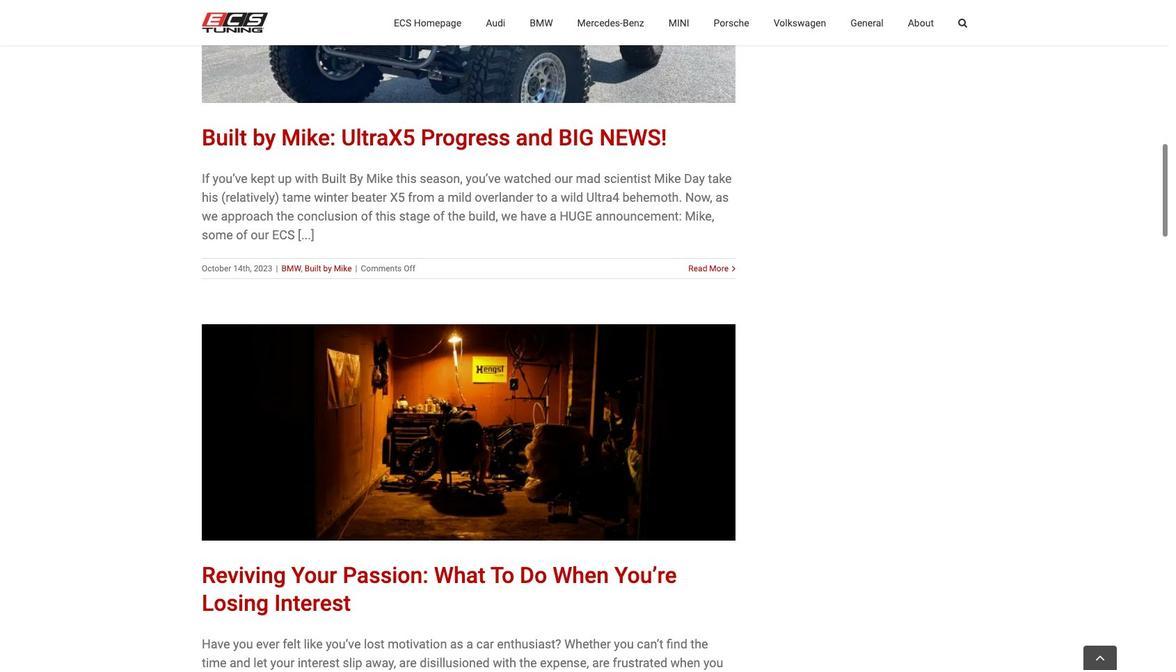 Task type: locate. For each thing, give the bounding box(es) containing it.
reviving your passion: what to do when you're losing interest image
[[202, 324, 736, 541]]



Task type: vqa. For each thing, say whether or not it's contained in the screenshot.
the BMW to the top
no



Task type: describe. For each thing, give the bounding box(es) containing it.
built by mike: ultrax5 progress and big news! image
[[202, 0, 736, 103]]

ecs tuning logo image
[[202, 13, 268, 33]]



